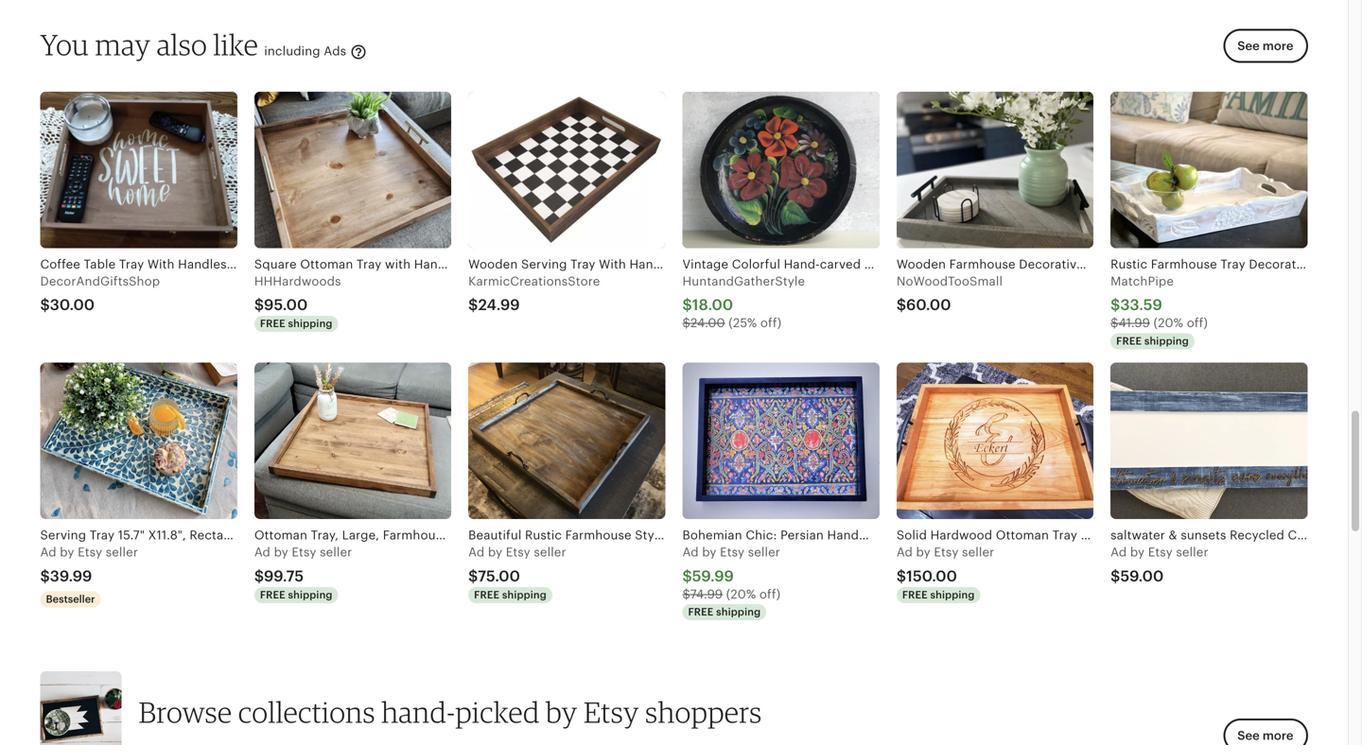 Task type: vqa. For each thing, say whether or not it's contained in the screenshot.
'a d b y Etsy seller $ 150.00 FREE shipping'
yes



Task type: locate. For each thing, give the bounding box(es) containing it.
bohemian chic: persian handmade wooden serving tray with handles - vintage-inspired decor - unique handcrafted gift image
[[683, 363, 880, 520]]

4 a from the left
[[683, 546, 691, 560]]

etsy right by at the bottom left of the page
[[584, 695, 639, 730]]

a inside a d b y etsy seller $ 150.00 free shipping
[[897, 546, 906, 560]]

d down beautiful
[[477, 546, 485, 560]]

(20%
[[1154, 316, 1184, 331], [727, 588, 756, 602]]

see more button
[[1224, 29, 1308, 63]]

shoppers
[[646, 695, 762, 730]]

karmiccreationsstore
[[469, 274, 600, 289]]

seller for 150.00
[[963, 546, 995, 560]]

3 seller from the left
[[534, 546, 567, 560]]

d inside a d b y etsy seller $ 150.00 free shipping
[[905, 546, 913, 560]]

y inside a d b y etsy seller $ 39.99 bestseller
[[68, 546, 74, 560]]

y inside "a d b y etsy seller $ 59.99 $ 74.99 (20% off) free shipping"
[[710, 546, 717, 560]]

(20% down 59.99 at the right bottom of the page
[[727, 588, 756, 602]]

wooden serving tray with handles, checkered tray, ottoman tray, coffee table centerpiece. rustic farmhouse restaurant check pattern tray. image
[[469, 92, 666, 248]]

5 d from the left
[[905, 546, 913, 560]]

a for 99.75
[[254, 546, 263, 560]]

b inside a d b y etsy seller $ 59.00
[[1131, 546, 1139, 560]]

y inside a d b y etsy seller $ 99.75 free shipping
[[282, 546, 288, 560]]

b up the '59.00' at the right bottom of page
[[1131, 546, 1139, 560]]

0 vertical spatial more
[[1263, 39, 1294, 53]]

b inside beautiful rustic farmhouse style ottoman tray a d b y etsy seller $ 75.00 free shipping
[[488, 546, 496, 560]]

free inside "a d b y etsy seller $ 59.99 $ 74.99 (20% off) free shipping"
[[688, 607, 714, 618]]

b up 150.00
[[917, 546, 925, 560]]

y for 150.00
[[924, 546, 931, 560]]

see more inside button
[[1238, 39, 1294, 53]]

d inside a d b y etsy seller $ 39.99 bestseller
[[48, 546, 56, 560]]

d down ottoman
[[691, 546, 699, 560]]

1 vertical spatial see more
[[1238, 729, 1294, 743]]

a for 39.99
[[40, 546, 49, 560]]

1 see more from the top
[[1238, 39, 1294, 53]]

b for 59.99
[[702, 546, 710, 560]]

decorandgiftsshop
[[40, 274, 160, 289]]

shipping down 41.99
[[1145, 335, 1189, 347]]

a d b y etsy seller $ 39.99 bestseller
[[40, 546, 138, 606]]

d up 39.99
[[48, 546, 56, 560]]

ottoman
[[669, 529, 722, 543]]

off) for 18.00
[[761, 316, 782, 331]]

0 horizontal spatial (20%
[[727, 588, 756, 602]]

shipping inside a d b y etsy seller $ 99.75 free shipping
[[288, 589, 333, 601]]

off) right 74.99
[[760, 588, 781, 602]]

a inside a d b y etsy seller $ 39.99 bestseller
[[40, 546, 49, 560]]

free
[[260, 318, 286, 330], [1117, 335, 1142, 347], [260, 589, 286, 601], [474, 589, 500, 601], [903, 589, 928, 601], [688, 607, 714, 618]]

seller inside "a d b y etsy seller $ 59.99 $ 74.99 (20% off) free shipping"
[[748, 546, 781, 560]]

$ inside decorandgiftsshop $ 30.00
[[40, 297, 50, 314]]

etsy
[[78, 546, 102, 560], [292, 546, 317, 560], [506, 546, 531, 560], [720, 546, 745, 560], [934, 546, 959, 560], [1149, 546, 1173, 560], [584, 695, 639, 730]]

etsy inside "a d b y etsy seller $ 59.99 $ 74.99 (20% off) free shipping"
[[720, 546, 745, 560]]

4 seller from the left
[[748, 546, 781, 560]]

seller for 39.99
[[106, 546, 138, 560]]

off) inside huntandgatherstyle $ 18.00 $ 24.00 (25% off)
[[761, 316, 782, 331]]

y inside a d b y etsy seller $ 59.00
[[1138, 546, 1145, 560]]

a
[[40, 546, 49, 560], [254, 546, 263, 560], [469, 546, 477, 560], [683, 546, 691, 560], [897, 546, 906, 560], [1111, 546, 1120, 560]]

y
[[68, 546, 74, 560], [282, 546, 288, 560], [496, 546, 503, 560], [710, 546, 717, 560], [924, 546, 931, 560], [1138, 546, 1145, 560]]

seller inside a d b y etsy seller $ 39.99 bestseller
[[106, 546, 138, 560]]

d inside a d b y etsy seller $ 59.00
[[1119, 546, 1127, 560]]

off) inside "a d b y etsy seller $ 59.99 $ 74.99 (20% off) free shipping"
[[760, 588, 781, 602]]

nowoodtoosmall
[[897, 274, 1003, 289]]

y up 39.99
[[68, 546, 74, 560]]

d for 150.00
[[905, 546, 913, 560]]

hhhardwoods $ 95.00 free shipping
[[254, 274, 341, 330]]

y up the '59.00' at the right bottom of page
[[1138, 546, 1145, 560]]

off) right '(25%'
[[761, 316, 782, 331]]

collections
[[238, 695, 376, 730]]

shipping
[[288, 318, 333, 330], [1145, 335, 1189, 347], [288, 589, 333, 601], [502, 589, 547, 601], [931, 589, 975, 601], [717, 607, 761, 618]]

etsy for 59.99
[[720, 546, 745, 560]]

style
[[635, 529, 665, 543]]

6 y from the left
[[1138, 546, 1145, 560]]

33.59
[[1121, 297, 1163, 314]]

6 b from the left
[[1131, 546, 1139, 560]]

2 see more from the top
[[1238, 729, 1294, 743]]

see more for see more link for browse collections hand-picked by etsy shoppers
[[1238, 729, 1294, 743]]

a for 59.00
[[1111, 546, 1120, 560]]

seller for 59.00
[[1177, 546, 1209, 560]]

a d b y etsy seller $ 59.99 $ 74.99 (20% off) free shipping
[[683, 546, 781, 618]]

y down beautiful
[[496, 546, 503, 560]]

free inside hhhardwoods $ 95.00 free shipping
[[260, 318, 286, 330]]

18.00
[[693, 297, 734, 314]]

b for 39.99
[[60, 546, 68, 560]]

off)
[[761, 316, 782, 331], [1187, 316, 1209, 331], [760, 588, 781, 602]]

vintage colorful hand-carved hand-painted mexican floral batea bowl or wooden tray - folk art wooden bowl image
[[683, 92, 880, 248]]

free down the 95.00
[[260, 318, 286, 330]]

2 d from the left
[[263, 546, 271, 560]]

free down 75.00
[[474, 589, 500, 601]]

seller
[[106, 546, 138, 560], [320, 546, 352, 560], [534, 546, 567, 560], [748, 546, 781, 560], [963, 546, 995, 560], [1177, 546, 1209, 560]]

y up 99.75
[[282, 546, 288, 560]]

60.00
[[907, 297, 952, 314]]

including
[[264, 44, 321, 58]]

b inside a d b y etsy seller $ 99.75 free shipping
[[274, 546, 282, 560]]

y inside a d b y etsy seller $ 150.00 free shipping
[[924, 546, 931, 560]]

etsy inside a d b y etsy seller $ 99.75 free shipping
[[292, 546, 317, 560]]

6 a from the left
[[1111, 546, 1120, 560]]

shipping down 74.99
[[717, 607, 761, 618]]

free down 99.75
[[260, 589, 286, 601]]

41.99
[[1119, 316, 1151, 331]]

see more link
[[1218, 29, 1308, 75], [1224, 719, 1308, 746]]

$ inside a d b y etsy seller $ 59.00
[[1111, 568, 1121, 585]]

4 y from the left
[[710, 546, 717, 560]]

1 vertical spatial (20%
[[727, 588, 756, 602]]

5 y from the left
[[924, 546, 931, 560]]

150.00
[[907, 568, 958, 585]]

b
[[60, 546, 68, 560], [274, 546, 282, 560], [488, 546, 496, 560], [702, 546, 710, 560], [917, 546, 925, 560], [1131, 546, 1139, 560]]

b for 99.75
[[274, 546, 282, 560]]

d for 59.99
[[691, 546, 699, 560]]

2 b from the left
[[274, 546, 282, 560]]

you may also like including ads
[[40, 27, 350, 62]]

decorandgiftsshop $ 30.00
[[40, 274, 160, 314]]

b inside a d b y etsy seller $ 150.00 free shipping
[[917, 546, 925, 560]]

d inside a d b y etsy seller $ 99.75 free shipping
[[263, 546, 271, 560]]

etsy up 99.75
[[292, 546, 317, 560]]

y up 150.00
[[924, 546, 931, 560]]

1 see from the top
[[1238, 39, 1260, 53]]

0 vertical spatial see more link
[[1218, 29, 1308, 75]]

1 seller from the left
[[106, 546, 138, 560]]

a inside "a d b y etsy seller $ 59.99 $ 74.99 (20% off) free shipping"
[[683, 546, 691, 560]]

b up 39.99
[[60, 546, 68, 560]]

4 b from the left
[[702, 546, 710, 560]]

(20% down the 33.59
[[1154, 316, 1184, 331]]

0 vertical spatial see more
[[1238, 39, 1294, 53]]

6 d from the left
[[1119, 546, 1127, 560]]

b up 99.75
[[274, 546, 282, 560]]

5 seller from the left
[[963, 546, 995, 560]]

d
[[48, 546, 56, 560], [263, 546, 271, 560], [477, 546, 485, 560], [691, 546, 699, 560], [905, 546, 913, 560], [1119, 546, 1127, 560]]

0 vertical spatial (20%
[[1154, 316, 1184, 331]]

b inside "a d b y etsy seller $ 59.99 $ 74.99 (20% off) free shipping"
[[702, 546, 710, 560]]

shipping down 99.75
[[288, 589, 333, 601]]

free down 41.99
[[1117, 335, 1142, 347]]

off) inside matchpipe $ 33.59 $ 41.99 (20% off) free shipping
[[1187, 316, 1209, 331]]

1 horizontal spatial (20%
[[1154, 316, 1184, 331]]

y for 99.75
[[282, 546, 288, 560]]

2 see from the top
[[1238, 729, 1260, 743]]

etsy down tray
[[720, 546, 745, 560]]

see
[[1238, 39, 1260, 53], [1238, 729, 1260, 743]]

etsy up the '59.00' at the right bottom of page
[[1149, 546, 1173, 560]]

hhhardwoods
[[254, 274, 341, 289]]

seller inside a d b y etsy seller $ 99.75 free shipping
[[320, 546, 352, 560]]

1 vertical spatial more
[[1263, 729, 1294, 743]]

y up 59.99 at the right bottom of the page
[[710, 546, 717, 560]]

seller inside a d b y etsy seller $ 150.00 free shipping
[[963, 546, 995, 560]]

etsy inside a d b y etsy seller $ 150.00 free shipping
[[934, 546, 959, 560]]

1 y from the left
[[68, 546, 74, 560]]

3 d from the left
[[477, 546, 485, 560]]

b down beautiful
[[488, 546, 496, 560]]

shipping inside hhhardwoods $ 95.00 free shipping
[[288, 318, 333, 330]]

etsy inside a d b y etsy seller $ 59.00
[[1149, 546, 1173, 560]]

3 a from the left
[[469, 546, 477, 560]]

free inside a d b y etsy seller $ 150.00 free shipping
[[903, 589, 928, 601]]

huntandgatherstyle $ 18.00 $ 24.00 (25% off)
[[683, 274, 806, 331]]

2 seller from the left
[[320, 546, 352, 560]]

a inside beautiful rustic farmhouse style ottoman tray a d b y etsy seller $ 75.00 free shipping
[[469, 546, 477, 560]]

59.00
[[1121, 568, 1164, 585]]

more inside button
[[1263, 39, 1294, 53]]

39.99
[[50, 568, 92, 585]]

y for 59.00
[[1138, 546, 1145, 560]]

$
[[40, 297, 50, 314], [254, 297, 264, 314], [469, 297, 478, 314], [683, 297, 693, 314], [897, 297, 907, 314], [1111, 297, 1121, 314], [683, 316, 691, 331], [1111, 316, 1119, 331], [40, 568, 50, 585], [254, 568, 264, 585], [469, 568, 478, 585], [683, 568, 693, 585], [897, 568, 907, 585], [1111, 568, 1121, 585], [683, 588, 691, 602]]

etsy for 99.75
[[292, 546, 317, 560]]

5 b from the left
[[917, 546, 925, 560]]

see more
[[1238, 39, 1294, 53], [1238, 729, 1294, 743]]

seller inside a d b y etsy seller $ 59.00
[[1177, 546, 1209, 560]]

shipping down 150.00
[[931, 589, 975, 601]]

d inside "a d b y etsy seller $ 59.99 $ 74.99 (20% off) free shipping"
[[691, 546, 699, 560]]

1 vertical spatial see
[[1238, 729, 1260, 743]]

free down 150.00
[[903, 589, 928, 601]]

$ inside a d b y etsy seller $ 39.99 bestseller
[[40, 568, 50, 585]]

shipping inside a d b y etsy seller $ 150.00 free shipping
[[931, 589, 975, 601]]

6 seller from the left
[[1177, 546, 1209, 560]]

5 a from the left
[[897, 546, 906, 560]]

etsy up 150.00
[[934, 546, 959, 560]]

nowoodtoosmall $ 60.00
[[897, 274, 1003, 314]]

2 a from the left
[[254, 546, 263, 560]]

0 vertical spatial see
[[1238, 39, 1260, 53]]

shipping down the 95.00
[[288, 318, 333, 330]]

3 b from the left
[[488, 546, 496, 560]]

may
[[95, 27, 151, 62]]

30.00
[[50, 297, 95, 314]]

etsy up 39.99
[[78, 546, 102, 560]]

b inside a d b y etsy seller $ 39.99 bestseller
[[60, 546, 68, 560]]

a inside a d b y etsy seller $ 99.75 free shipping
[[254, 546, 263, 560]]

off) right 41.99
[[1187, 316, 1209, 331]]

etsy for 150.00
[[934, 546, 959, 560]]

you
[[40, 27, 89, 62]]

a inside a d b y etsy seller $ 59.00
[[1111, 546, 1120, 560]]

24.99
[[478, 297, 520, 314]]

3 y from the left
[[496, 546, 503, 560]]

2 y from the left
[[282, 546, 288, 560]]

saltwater & sunsets recycled cabinet door tray 41"x13" / ottoman tray /lsland tray / kitchen decor / kitchen tray / recycled home goods image
[[1111, 363, 1308, 520]]

rustic
[[525, 529, 562, 543]]

hand-
[[382, 695, 456, 730]]

1 more from the top
[[1263, 39, 1294, 53]]

karmiccreationsstore $ 24.99
[[469, 274, 600, 314]]

matchpipe
[[1111, 274, 1174, 289]]

1 a from the left
[[40, 546, 49, 560]]

more
[[1263, 39, 1294, 53], [1263, 729, 1294, 743]]

a d b y etsy seller $ 59.00
[[1111, 546, 1209, 585]]

1 vertical spatial see more link
[[1224, 719, 1308, 746]]

etsy inside beautiful rustic farmhouse style ottoman tray a d b y etsy seller $ 75.00 free shipping
[[506, 546, 531, 560]]

d up 99.75
[[263, 546, 271, 560]]

1 b from the left
[[60, 546, 68, 560]]

beautiful rustic farmhouse style ottoman tray a d b y etsy seller $ 75.00 free shipping
[[469, 529, 750, 601]]

free down 74.99
[[688, 607, 714, 618]]

a d b y etsy seller $ 150.00 free shipping
[[897, 546, 995, 601]]

shipping down 75.00
[[502, 589, 547, 601]]

4 d from the left
[[691, 546, 699, 560]]

d up the '59.00' at the right bottom of page
[[1119, 546, 1127, 560]]

d up 150.00
[[905, 546, 913, 560]]

etsy down beautiful
[[506, 546, 531, 560]]

etsy inside a d b y etsy seller $ 39.99 bestseller
[[78, 546, 102, 560]]

b down ottoman
[[702, 546, 710, 560]]

y inside beautiful rustic farmhouse style ottoman tray a d b y etsy seller $ 75.00 free shipping
[[496, 546, 503, 560]]

1 d from the left
[[48, 546, 56, 560]]



Task type: describe. For each thing, give the bounding box(es) containing it.
shipping inside matchpipe $ 33.59 $ 41.99 (20% off) free shipping
[[1145, 335, 1189, 347]]

y for 39.99
[[68, 546, 74, 560]]

browse collections hand-picked by etsy shoppers
[[139, 695, 762, 730]]

59.99
[[693, 568, 734, 585]]

bestseller
[[46, 594, 95, 606]]

free inside matchpipe $ 33.59 $ 41.99 (20% off) free shipping
[[1117, 335, 1142, 347]]

free inside beautiful rustic farmhouse style ottoman tray a d b y etsy seller $ 75.00 free shipping
[[474, 589, 500, 601]]

y for 59.99
[[710, 546, 717, 560]]

75.00
[[478, 568, 520, 585]]

coffee table tray with handles, wood serving tray, decorative tray, home sweet home, farmhouse decor, ottoman tray, centerpiece serving tray image
[[40, 92, 237, 248]]

farmhouse
[[566, 529, 632, 543]]

$ inside a d b y etsy seller $ 99.75 free shipping
[[254, 568, 264, 585]]

see more link for browse collections hand-picked by etsy shoppers
[[1224, 719, 1308, 746]]

rustic farmhouse tray decorative tray vintage antique handcarved soild wood tray, kitchen decor ottoman tray 15 inch x 11 inch image
[[1111, 92, 1308, 248]]

seller for 99.75
[[320, 546, 352, 560]]

$ inside beautiful rustic farmhouse style ottoman tray a d b y etsy seller $ 75.00 free shipping
[[469, 568, 478, 585]]

beautiful rustic farmhouse style ottoman tray image
[[469, 363, 666, 520]]

tray
[[725, 529, 750, 543]]

matchpipe $ 33.59 $ 41.99 (20% off) free shipping
[[1111, 274, 1209, 347]]

see more link for including ads
[[1218, 29, 1308, 75]]

a for 59.99
[[683, 546, 691, 560]]

d for 39.99
[[48, 546, 56, 560]]

browse
[[139, 695, 232, 730]]

$ inside nowoodtoosmall $ 60.00
[[897, 297, 907, 314]]

a for 150.00
[[897, 546, 906, 560]]

b for 150.00
[[917, 546, 925, 560]]

also
[[157, 27, 207, 62]]

see more for "see more" button
[[1238, 39, 1294, 53]]

serving tray 15.7" x11.8", rectangle tray with handles trays for tea, breakfast in bed, lacquer mother of pearl inlay mosaic tray image
[[40, 363, 237, 520]]

see inside button
[[1238, 39, 1260, 53]]

d for 59.00
[[1119, 546, 1127, 560]]

seller for 59.99
[[748, 546, 781, 560]]

(25%
[[729, 316, 757, 331]]

99.75
[[264, 568, 304, 585]]

b for 59.00
[[1131, 546, 1139, 560]]

shipping inside "a d b y etsy seller $ 59.99 $ 74.99 (20% off) free shipping"
[[717, 607, 761, 618]]

ottoman tray, large, farmhouse tray, wooden tray, breakfast tray,  kitchen tray, serving tray, wood tray, wedding decor, personalized tray image
[[254, 363, 452, 520]]

2 more from the top
[[1263, 729, 1294, 743]]

etsy for 39.99
[[78, 546, 102, 560]]

picked
[[456, 695, 540, 730]]

free inside a d b y etsy seller $ 99.75 free shipping
[[260, 589, 286, 601]]

seller inside beautiful rustic farmhouse style ottoman tray a d b y etsy seller $ 75.00 free shipping
[[534, 546, 567, 560]]

etsy for 59.00
[[1149, 546, 1173, 560]]

d for 99.75
[[263, 546, 271, 560]]

huntandgatherstyle
[[683, 274, 806, 289]]

beautiful
[[469, 529, 522, 543]]

$ inside hhhardwoods $ 95.00 free shipping
[[254, 297, 264, 314]]

95.00
[[264, 297, 308, 314]]

by
[[546, 695, 578, 730]]

shipping inside beautiful rustic farmhouse style ottoman tray a d b y etsy seller $ 75.00 free shipping
[[502, 589, 547, 601]]

ads
[[324, 44, 347, 58]]

a d b y etsy seller $ 99.75 free shipping
[[254, 546, 352, 601]]

like
[[213, 27, 259, 62]]

74.99
[[691, 588, 723, 602]]

$ inside a d b y etsy seller $ 150.00 free shipping
[[897, 568, 907, 585]]

(20% inside "a d b y etsy seller $ 59.99 $ 74.99 (20% off) free shipping"
[[727, 588, 756, 602]]

off) for 33.59
[[1187, 316, 1209, 331]]

$ inside karmiccreationsstore $ 24.99
[[469, 297, 478, 314]]

d inside beautiful rustic farmhouse style ottoman tray a d b y etsy seller $ 75.00 free shipping
[[477, 546, 485, 560]]

24.00
[[691, 316, 726, 331]]

square ottoman tray with handles, wooden serving tray, decorative coffee table top, centerpiece tray, large breakfast tray modern home decor image
[[254, 92, 452, 248]]

wooden farmhouse decorative ottoman tray, wooden tray, serving tray, rustic tray, home décor, farmhouse decor, coffee table tray image
[[897, 92, 1094, 248]]

(20% inside matchpipe $ 33.59 $ 41.99 (20% off) free shipping
[[1154, 316, 1184, 331]]

solid hardwood ottoman tray - oversized tray - coffee table tray - modern tray - serving tray image
[[897, 363, 1094, 520]]



